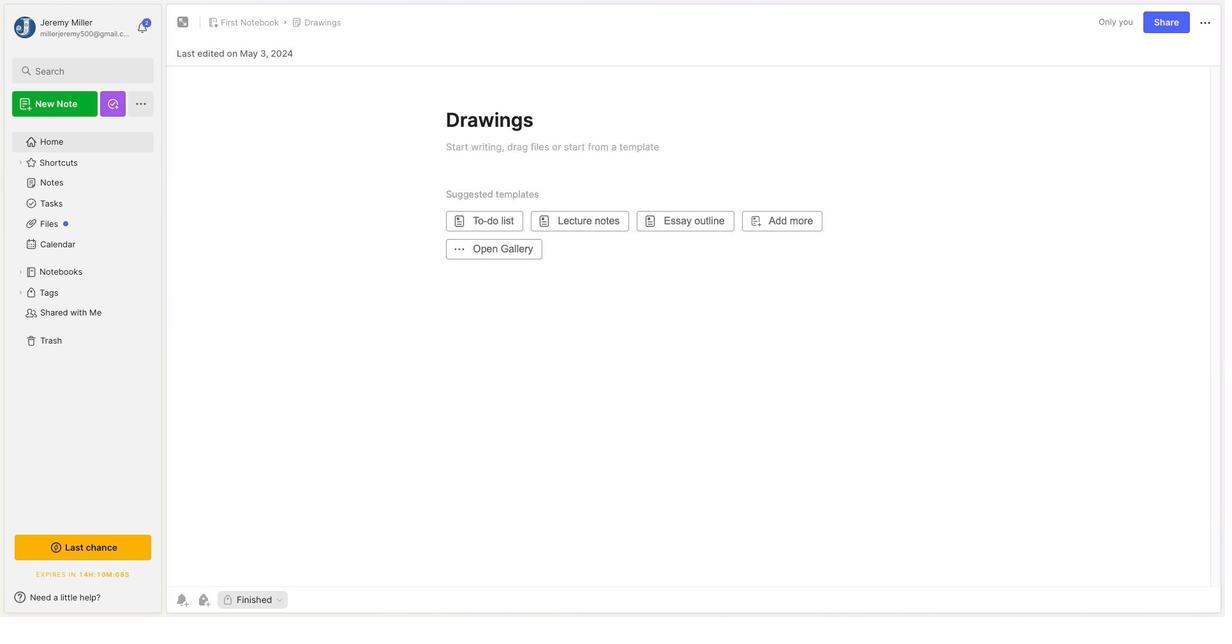 Task type: locate. For each thing, give the bounding box(es) containing it.
More actions field
[[1198, 14, 1213, 31]]

None search field
[[35, 63, 142, 79]]

expand tags image
[[17, 289, 24, 297]]

tree
[[4, 124, 161, 521]]

WHAT'S NEW field
[[4, 588, 161, 608]]

none search field inside main element
[[35, 63, 142, 79]]

add tag image
[[196, 593, 211, 608]]

Search text field
[[35, 65, 142, 77]]

click to collapse image
[[161, 594, 171, 610]]

main element
[[0, 0, 166, 618]]

tree inside main element
[[4, 124, 161, 521]]

expand notebooks image
[[17, 269, 24, 276]]

add a reminder image
[[174, 593, 190, 608]]

Note Editor text field
[[167, 66, 1221, 587]]

note window element
[[166, 4, 1222, 617]]

Finished Tag actions field
[[272, 596, 284, 605]]



Task type: describe. For each thing, give the bounding box(es) containing it.
Account field
[[12, 15, 130, 40]]

more actions image
[[1198, 15, 1213, 31]]

expand note image
[[176, 15, 191, 30]]



Task type: vqa. For each thing, say whether or not it's contained in the screenshot.
Find Notebooks… text field
no



